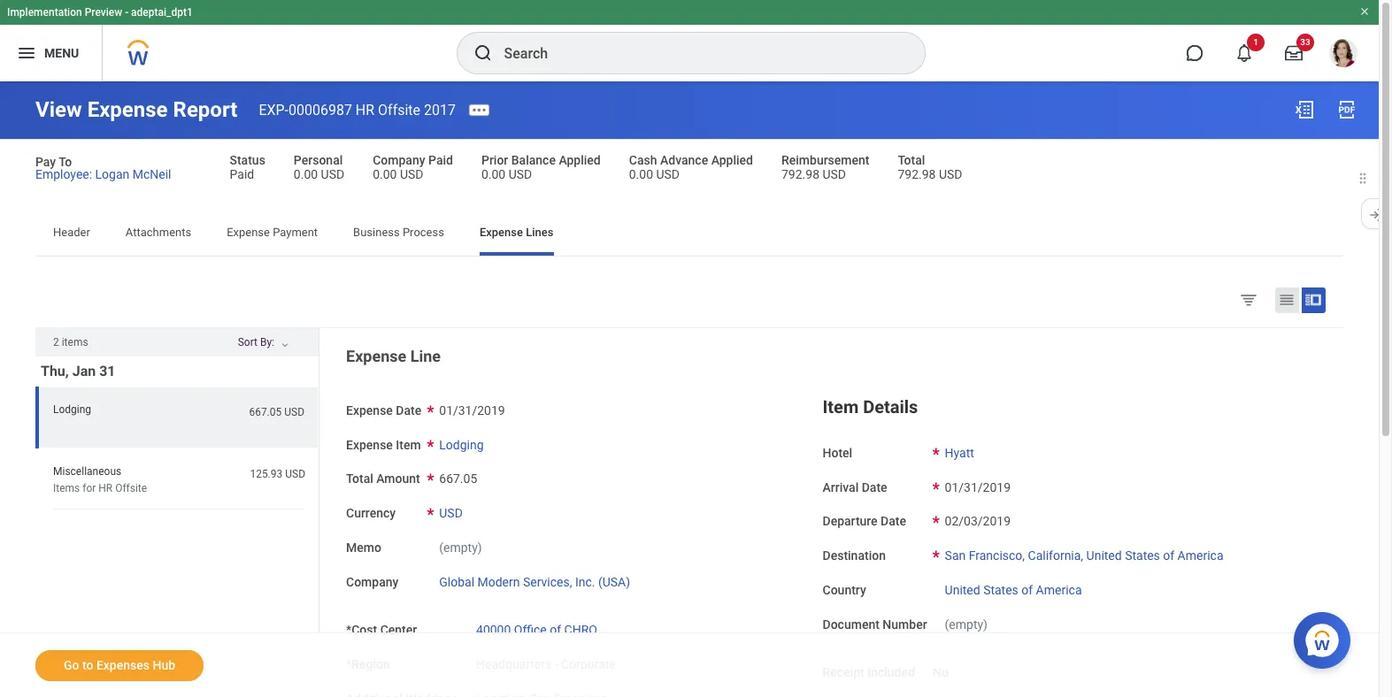 Task type: describe. For each thing, give the bounding box(es) containing it.
go to expenses hub
[[64, 659, 175, 673]]

Search Workday  search field
[[504, 34, 889, 73]]

adeptai_dpt1
[[131, 6, 193, 19]]

business process
[[353, 226, 444, 239]]

payment
[[273, 226, 318, 239]]

*cost center
[[346, 624, 417, 638]]

destination
[[823, 549, 886, 563]]

to
[[82, 659, 93, 673]]

san francisco, california, united states of america link
[[945, 545, 1224, 563]]

services,
[[523, 575, 572, 589]]

sort
[[238, 336, 258, 349]]

(empty) for memo
[[439, 541, 482, 555]]

0.00 inside company paid 0.00 usd
[[373, 167, 397, 182]]

0.00 inside the cash advance applied 0.00 usd
[[629, 167, 654, 182]]

document number
[[823, 618, 928, 632]]

01/31/2019 for arrival date
[[945, 480, 1011, 495]]

tab list inside view expense report main content
[[35, 213, 1344, 256]]

2
[[53, 336, 59, 349]]

usd inside 'total 792.98 usd'
[[939, 167, 963, 182]]

personal 0.00 usd
[[294, 153, 345, 182]]

total amount element
[[439, 462, 478, 488]]

included
[[868, 666, 916, 680]]

paid for status paid
[[230, 167, 254, 182]]

go
[[64, 659, 79, 673]]

employee: logan mcneil link
[[35, 164, 171, 182]]

jan
[[72, 363, 96, 380]]

san
[[945, 549, 966, 563]]

chro
[[565, 624, 598, 638]]

prior
[[482, 153, 509, 167]]

usd link
[[439, 503, 463, 521]]

total amount
[[346, 472, 420, 486]]

(usa)
[[599, 575, 631, 589]]

Toggle to List Detail view radio
[[1303, 288, 1327, 313]]

1 horizontal spatial america
[[1178, 549, 1224, 563]]

memo
[[346, 541, 382, 555]]

00006987
[[289, 101, 352, 118]]

(empty) for document number
[[945, 618, 988, 632]]

667.05 for 667.05 usd
[[249, 407, 282, 419]]

125.93
[[250, 469, 283, 481]]

- inside menu banner
[[125, 6, 128, 19]]

united states of america
[[945, 583, 1083, 598]]

modern
[[478, 575, 520, 589]]

location: san francisco element
[[476, 689, 608, 698]]

united inside united states of america link
[[945, 583, 981, 598]]

inbox large image
[[1286, 44, 1303, 62]]

expenses
[[96, 659, 150, 673]]

applied for cash advance applied
[[712, 153, 754, 167]]

item details
[[823, 396, 919, 418]]

of for 40000 office of chro
[[550, 624, 562, 638]]

to
[[59, 155, 72, 169]]

center
[[380, 624, 417, 638]]

40000 office of chro
[[476, 624, 598, 638]]

arrow down image
[[296, 338, 317, 350]]

usd inside the cash advance applied 0.00 usd
[[657, 167, 680, 182]]

global modern services, inc. (usa) link
[[439, 572, 631, 589]]

offsite inside miscellaneous items for hr offsite
[[115, 483, 147, 495]]

thu, jan 31
[[41, 363, 116, 380]]

united inside san francisco, california, united states of america link
[[1087, 549, 1123, 563]]

exp-00006987 hr offsite 2017 link
[[259, 101, 456, 118]]

expense for expense payment
[[227, 226, 270, 239]]

expense date element
[[439, 393, 505, 419]]

employee:
[[35, 167, 92, 182]]

02/03/2019
[[945, 515, 1011, 529]]

menu button
[[0, 25, 102, 81]]

process
[[403, 226, 444, 239]]

40000
[[476, 624, 511, 638]]

expense payment
[[227, 226, 318, 239]]

close environment banner image
[[1360, 6, 1371, 17]]

40000 office of chro link
[[476, 620, 598, 638]]

report
[[173, 97, 238, 122]]

arrival date
[[823, 480, 888, 495]]

no
[[933, 666, 949, 680]]

cash
[[629, 153, 657, 167]]

date for departure date
[[881, 515, 907, 529]]

0 vertical spatial of
[[1164, 549, 1175, 563]]

exp-00006987 hr offsite 2017
[[259, 101, 456, 118]]

arrival
[[823, 480, 859, 495]]

item details button
[[823, 396, 919, 418]]

0.00 inside personal 0.00 usd
[[294, 167, 318, 182]]

california,
[[1029, 549, 1084, 563]]

logan
[[95, 167, 130, 182]]

global modern services, inc. (usa)
[[439, 575, 631, 589]]

attachments
[[126, 226, 191, 239]]

2017
[[424, 101, 456, 118]]

document
[[823, 618, 880, 632]]

lodging link
[[439, 434, 484, 452]]

125.93 usd
[[250, 469, 306, 481]]

advance
[[661, 153, 709, 167]]

date for expense date
[[396, 404, 422, 418]]

departure
[[823, 515, 878, 529]]

of for united states of america
[[1022, 583, 1034, 598]]

united states of america link
[[945, 580, 1083, 598]]

pay
[[35, 155, 56, 169]]

headquarters - corporate link
[[476, 654, 616, 672]]

toggle to grid view image
[[1279, 291, 1296, 309]]

status paid
[[230, 153, 266, 182]]

states inside san francisco, california, united states of america link
[[1126, 549, 1161, 563]]

line
[[411, 347, 441, 365]]

usd inside company paid 0.00 usd
[[400, 167, 424, 182]]

hr inside miscellaneous items for hr offsite
[[99, 483, 113, 495]]

sort by:
[[238, 336, 275, 349]]

number
[[883, 618, 928, 632]]

792.98 for total
[[898, 167, 936, 182]]

toggle to list detail view image
[[1305, 291, 1323, 309]]

expense for expense line
[[346, 347, 407, 365]]

hyatt
[[945, 446, 975, 460]]

sort by: button
[[235, 328, 296, 356]]



Task type: locate. For each thing, give the bounding box(es) containing it.
paid inside company paid 0.00 usd
[[429, 153, 453, 167]]

1 vertical spatial date
[[862, 480, 888, 495]]

2 vertical spatial of
[[550, 624, 562, 638]]

paid for company paid 0.00 usd
[[429, 153, 453, 167]]

0 vertical spatial lodging
[[53, 404, 91, 416]]

expense for expense lines
[[480, 226, 523, 239]]

departure date element
[[945, 504, 1011, 530]]

status
[[230, 153, 266, 167]]

667.05 inside item list list box
[[249, 407, 282, 419]]

applied inside prior balance applied 0.00 usd
[[559, 153, 601, 167]]

0 vertical spatial company
[[373, 153, 426, 167]]

0.00 right status paid
[[294, 167, 318, 182]]

arrival date element
[[945, 470, 1011, 496]]

792.98 inside reimbursement 792.98 usd
[[782, 167, 820, 182]]

0 horizontal spatial america
[[1037, 583, 1083, 598]]

reimbursement
[[782, 153, 870, 167]]

exp-
[[259, 101, 289, 118]]

0 horizontal spatial 01/31/2019
[[439, 404, 505, 418]]

hr
[[356, 101, 375, 118], [99, 483, 113, 495]]

(empty)
[[439, 541, 482, 555], [945, 618, 988, 632]]

0.00 inside prior balance applied 0.00 usd
[[482, 167, 506, 182]]

expense up expense item
[[346, 404, 393, 418]]

0 vertical spatial date
[[396, 404, 422, 418]]

33 button
[[1275, 34, 1315, 73]]

1 vertical spatial company
[[346, 575, 399, 589]]

company
[[373, 153, 426, 167], [346, 575, 399, 589]]

- up location: san francisco element
[[555, 658, 558, 672]]

792.98
[[782, 167, 820, 182], [898, 167, 936, 182]]

1 vertical spatial total
[[346, 472, 374, 486]]

792.98 for reimbursement
[[782, 167, 820, 182]]

- inside 'link'
[[555, 658, 558, 672]]

(empty) inside the item details group
[[945, 618, 988, 632]]

company for company paid 0.00 usd
[[373, 153, 426, 167]]

pay to
[[35, 155, 72, 169]]

expense left payment
[[227, 226, 270, 239]]

item up the "hotel"
[[823, 396, 859, 418]]

applied for prior balance applied
[[559, 153, 601, 167]]

1 horizontal spatial 01/31/2019
[[945, 480, 1011, 495]]

1 vertical spatial of
[[1022, 583, 1034, 598]]

1 horizontal spatial (empty)
[[945, 618, 988, 632]]

2 792.98 from the left
[[898, 167, 936, 182]]

31
[[99, 363, 116, 380]]

inc.
[[575, 575, 595, 589]]

date right arrival
[[862, 480, 888, 495]]

1 vertical spatial offsite
[[115, 483, 147, 495]]

0 horizontal spatial of
[[550, 624, 562, 638]]

0 vertical spatial 01/31/2019
[[439, 404, 505, 418]]

0 horizontal spatial offsite
[[115, 483, 147, 495]]

justify image
[[16, 43, 37, 64]]

hub
[[153, 659, 175, 673]]

*region
[[346, 658, 390, 672]]

0 horizontal spatial states
[[984, 583, 1019, 598]]

miscellaneous
[[53, 466, 121, 478]]

expense for expense item
[[346, 438, 393, 452]]

01/31/2019 up lodging link
[[439, 404, 505, 418]]

1 792.98 from the left
[[782, 167, 820, 182]]

0 horizontal spatial hr
[[99, 483, 113, 495]]

corporate
[[561, 658, 616, 672]]

1 0.00 from the left
[[294, 167, 318, 182]]

lodging
[[53, 404, 91, 416], [439, 438, 484, 452]]

1 vertical spatial states
[[984, 583, 1019, 598]]

0 horizontal spatial applied
[[559, 153, 601, 167]]

-
[[125, 6, 128, 19], [555, 658, 558, 672]]

1 horizontal spatial item
[[823, 396, 859, 418]]

usd
[[321, 167, 345, 182], [400, 167, 424, 182], [509, 167, 532, 182], [657, 167, 680, 182], [823, 167, 847, 182], [939, 167, 963, 182], [284, 407, 305, 419], [285, 469, 306, 481], [439, 507, 463, 521]]

2 horizontal spatial of
[[1164, 549, 1175, 563]]

lines
[[526, 226, 554, 239]]

applied right balance
[[559, 153, 601, 167]]

lodging up total amount element
[[439, 438, 484, 452]]

1 vertical spatial united
[[945, 583, 981, 598]]

usd inside prior balance applied 0.00 usd
[[509, 167, 532, 182]]

san francisco, california, united states of america
[[945, 549, 1224, 563]]

4 0.00 from the left
[[629, 167, 654, 182]]

states down 'francisco,'
[[984, 583, 1019, 598]]

item up amount
[[396, 438, 421, 452]]

thu, jan 31 region
[[35, 328, 320, 698]]

view
[[35, 97, 82, 122]]

0.00
[[294, 167, 318, 182], [373, 167, 397, 182], [482, 167, 506, 182], [629, 167, 654, 182]]

expense date
[[346, 404, 422, 418]]

Toggle to Grid view radio
[[1276, 288, 1300, 313]]

expense left line
[[346, 347, 407, 365]]

expense up total amount
[[346, 438, 393, 452]]

thu,
[[41, 363, 69, 380]]

0 horizontal spatial paid
[[230, 167, 254, 182]]

menu banner
[[0, 0, 1380, 81]]

company down memo
[[346, 575, 399, 589]]

1 horizontal spatial 792.98
[[898, 167, 936, 182]]

*cost
[[346, 624, 377, 638]]

francisco,
[[969, 549, 1025, 563]]

states right california,
[[1126, 549, 1161, 563]]

0 vertical spatial item
[[823, 396, 859, 418]]

expense up logan
[[87, 97, 168, 122]]

items
[[53, 483, 80, 495]]

1 horizontal spatial of
[[1022, 583, 1034, 598]]

item
[[823, 396, 859, 418], [396, 438, 421, 452]]

lodging down the thu, jan 31
[[53, 404, 91, 416]]

employee: logan mcneil
[[35, 167, 171, 182]]

personal
[[294, 153, 343, 167]]

prior balance applied 0.00 usd
[[482, 153, 601, 182]]

0 vertical spatial hr
[[356, 101, 375, 118]]

0 horizontal spatial -
[[125, 6, 128, 19]]

1 vertical spatial -
[[555, 658, 558, 672]]

view printable version (pdf) image
[[1337, 99, 1358, 120]]

total
[[898, 153, 926, 167], [346, 472, 374, 486]]

option group
[[1236, 287, 1340, 317]]

expense left lines
[[480, 226, 523, 239]]

0 vertical spatial america
[[1178, 549, 1224, 563]]

items
[[62, 336, 88, 349]]

states inside united states of america link
[[984, 583, 1019, 598]]

item inside group
[[823, 396, 859, 418]]

1 vertical spatial hr
[[99, 483, 113, 495]]

1 horizontal spatial states
[[1126, 549, 1161, 563]]

hyatt link
[[945, 443, 975, 460]]

total for total amount
[[346, 472, 374, 486]]

cash advance applied 0.00 usd
[[629, 153, 754, 182]]

date right departure
[[881, 515, 907, 529]]

0 horizontal spatial 667.05
[[249, 407, 282, 419]]

1 vertical spatial item
[[396, 438, 421, 452]]

1 vertical spatial america
[[1037, 583, 1083, 598]]

implementation preview -   adeptai_dpt1
[[7, 6, 193, 19]]

667.05 up the 125.93
[[249, 407, 282, 419]]

miscellaneous items for hr offsite
[[53, 466, 147, 495]]

mcneil
[[133, 167, 171, 182]]

menu
[[44, 46, 79, 60]]

(empty) up global
[[439, 541, 482, 555]]

0 vertical spatial united
[[1087, 549, 1123, 563]]

0 horizontal spatial total
[[346, 472, 374, 486]]

01/31/2019 inside the item details group
[[945, 480, 1011, 495]]

667.05 for 667.05
[[439, 472, 478, 486]]

go to expenses hub button
[[35, 651, 204, 682]]

by:
[[260, 336, 275, 349]]

total 792.98 usd
[[898, 153, 963, 182]]

0 horizontal spatial lodging
[[53, 404, 91, 416]]

0 horizontal spatial (empty)
[[439, 541, 482, 555]]

total right the reimbursement
[[898, 153, 926, 167]]

search image
[[472, 43, 494, 64]]

chevron down image
[[275, 342, 296, 354]]

currency
[[346, 507, 396, 521]]

1 horizontal spatial lodging
[[439, 438, 484, 452]]

total inside 'total 792.98 usd'
[[898, 153, 926, 167]]

offsite right for
[[115, 483, 147, 495]]

0 horizontal spatial item
[[396, 438, 421, 452]]

3 0.00 from the left
[[482, 167, 506, 182]]

united down san
[[945, 583, 981, 598]]

america
[[1178, 549, 1224, 563], [1037, 583, 1083, 598]]

1 horizontal spatial -
[[555, 658, 558, 672]]

hr right for
[[99, 483, 113, 495]]

0.00 left advance
[[629, 167, 654, 182]]

receipt
[[823, 666, 865, 680]]

0 vertical spatial 667.05
[[249, 407, 282, 419]]

1 button
[[1226, 34, 1265, 73]]

0 vertical spatial (empty)
[[439, 541, 482, 555]]

for
[[83, 483, 96, 495]]

notifications large image
[[1236, 44, 1254, 62]]

0 vertical spatial states
[[1126, 549, 1161, 563]]

applied right advance
[[712, 153, 754, 167]]

view expense report main content
[[0, 81, 1380, 698]]

expense item
[[346, 438, 421, 452]]

1 vertical spatial 667.05
[[439, 472, 478, 486]]

01/31/2019 for expense date
[[439, 404, 505, 418]]

2 0.00 from the left
[[373, 167, 397, 182]]

select to filter grid data image
[[1240, 290, 1259, 309]]

date up expense item
[[396, 404, 422, 418]]

expense for expense date
[[346, 404, 393, 418]]

date for arrival date
[[862, 480, 888, 495]]

1 vertical spatial (empty)
[[945, 618, 988, 632]]

0 vertical spatial total
[[898, 153, 926, 167]]

2 vertical spatial date
[[881, 515, 907, 529]]

applied inside the cash advance applied 0.00 usd
[[712, 153, 754, 167]]

1 horizontal spatial hr
[[356, 101, 375, 118]]

company down 2017
[[373, 153, 426, 167]]

headquarters
[[476, 658, 552, 672]]

tab list
[[35, 213, 1344, 256]]

company inside company paid 0.00 usd
[[373, 153, 426, 167]]

1 horizontal spatial applied
[[712, 153, 754, 167]]

offsite left 2017
[[378, 101, 421, 118]]

company for company
[[346, 575, 399, 589]]

01/31/2019 up departure date 'element'
[[945, 480, 1011, 495]]

667.05 up "usd" link
[[439, 472, 478, 486]]

item details group
[[823, 393, 1282, 634]]

1 vertical spatial 01/31/2019
[[945, 480, 1011, 495]]

paid inside status paid
[[230, 167, 254, 182]]

1 horizontal spatial paid
[[429, 153, 453, 167]]

paid down 2017
[[429, 153, 453, 167]]

receipt included element
[[933, 656, 949, 682]]

2 applied from the left
[[712, 153, 754, 167]]

792.98 inside 'total 792.98 usd'
[[898, 167, 936, 182]]

total for total 792.98 usd
[[898, 153, 926, 167]]

option group inside view expense report main content
[[1236, 287, 1340, 317]]

office
[[514, 624, 547, 638]]

1 horizontal spatial offsite
[[378, 101, 421, 118]]

date
[[396, 404, 422, 418], [862, 480, 888, 495], [881, 515, 907, 529]]

view expense report
[[35, 97, 238, 122]]

reimbursement 792.98 usd
[[782, 153, 870, 182]]

(empty) up receipt included element at the bottom right of page
[[945, 618, 988, 632]]

profile logan mcneil image
[[1330, 39, 1358, 71]]

0 vertical spatial -
[[125, 6, 128, 19]]

departure date
[[823, 515, 907, 529]]

0.00 up business
[[373, 167, 397, 182]]

global
[[439, 575, 475, 589]]

total up currency
[[346, 472, 374, 486]]

hr right the 00006987
[[356, 101, 375, 118]]

details
[[864, 396, 919, 418]]

1 horizontal spatial total
[[898, 153, 926, 167]]

0 vertical spatial offsite
[[378, 101, 421, 118]]

1 vertical spatial lodging
[[439, 438, 484, 452]]

usd inside personal 0.00 usd
[[321, 167, 345, 182]]

preview
[[85, 6, 122, 19]]

2 items
[[53, 336, 88, 349]]

0 horizontal spatial 792.98
[[782, 167, 820, 182]]

1 horizontal spatial united
[[1087, 549, 1123, 563]]

headquarters - corporate
[[476, 658, 616, 672]]

1 applied from the left
[[559, 153, 601, 167]]

33
[[1301, 37, 1311, 47]]

business
[[353, 226, 400, 239]]

1 horizontal spatial 667.05
[[439, 472, 478, 486]]

0.00 left balance
[[482, 167, 506, 182]]

tab list containing header
[[35, 213, 1344, 256]]

- right preview
[[125, 6, 128, 19]]

amount
[[377, 472, 420, 486]]

paid up expense payment
[[230, 167, 254, 182]]

united right california,
[[1087, 549, 1123, 563]]

usd inside reimbursement 792.98 usd
[[823, 167, 847, 182]]

export to excel image
[[1295, 99, 1316, 120]]

balance
[[512, 153, 556, 167]]

lodging inside item list list box
[[53, 404, 91, 416]]

item list list box
[[35, 357, 319, 510]]

0 horizontal spatial united
[[945, 583, 981, 598]]



Task type: vqa. For each thing, say whether or not it's contained in the screenshot.
the topmost Company
yes



